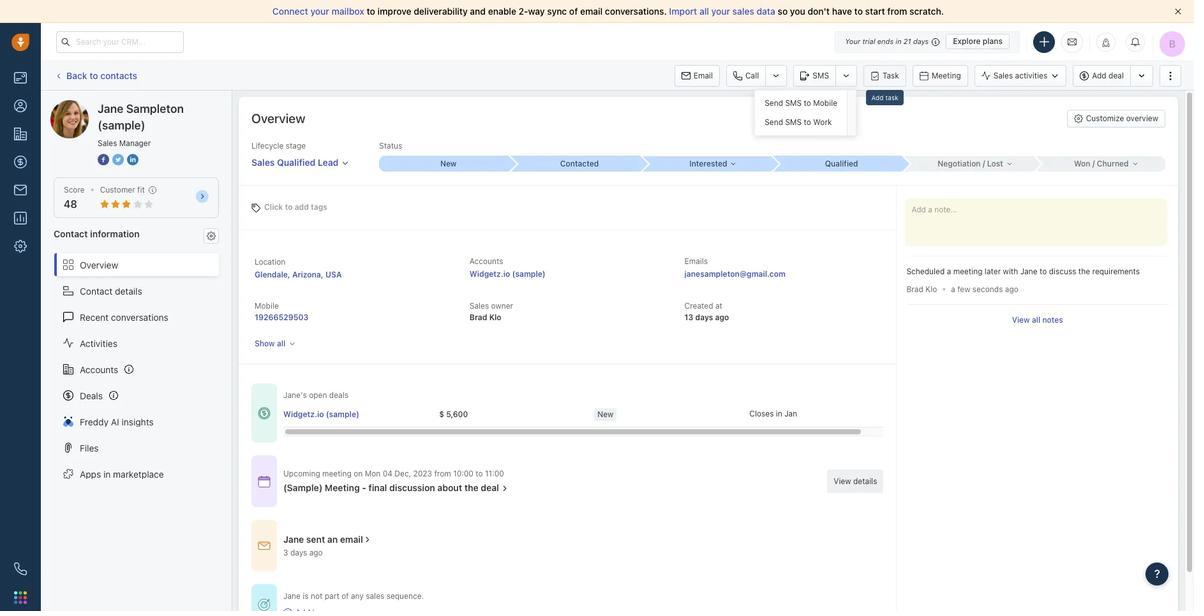 Task type: describe. For each thing, give the bounding box(es) containing it.
-
[[362, 483, 366, 494]]

0 vertical spatial brad
[[907, 284, 924, 294]]

1 vertical spatial container_wx8msf4aqz5i3rn1 image
[[258, 540, 271, 553]]

widgetz.io inside accounts widgetz.io (sample)
[[470, 269, 510, 279]]

contacts
[[100, 70, 137, 81]]

connect
[[273, 6, 308, 17]]

container_wx8msf4aqz5i3rn1 image left upcoming at the bottom left of page
[[258, 475, 271, 488]]

customize overview button
[[1067, 110, 1166, 128]]

enable
[[488, 6, 516, 17]]

closes in jan
[[750, 409, 797, 419]]

jane sampleton (sample)
[[76, 100, 181, 110]]

accounts for accounts widgetz.io (sample)
[[470, 257, 503, 266]]

jane for jane is not part of any sales sequence.
[[283, 592, 301, 601]]

notes
[[1043, 316, 1063, 325]]

customize overview
[[1086, 114, 1159, 123]]

0 horizontal spatial days
[[290, 548, 307, 558]]

freshworks switcher image
[[14, 592, 27, 604]]

mailbox
[[332, 6, 364, 17]]

to right the back
[[90, 70, 98, 81]]

in for closes in jan
[[776, 409, 783, 419]]

janesampleton@gmail.com
[[685, 269, 786, 279]]

negotiation / lost
[[938, 159, 1003, 168]]

explore plans link
[[946, 34, 1010, 49]]

data
[[757, 6, 776, 17]]

sales inside jane sampleton (sample) sales manager
[[98, 139, 117, 148]]

row containing closes in jan
[[283, 402, 905, 428]]

0 vertical spatial new
[[440, 159, 457, 169]]

3
[[283, 548, 288, 558]]

meeting inside button
[[932, 71, 961, 80]]

interested button
[[641, 156, 772, 171]]

1 vertical spatial sales
[[366, 592, 384, 601]]

(sample) for accounts widgetz.io (sample)
[[512, 269, 546, 279]]

(sample) for jane sampleton (sample)
[[145, 100, 181, 110]]

back
[[66, 70, 87, 81]]

klo inside sales owner brad klo
[[489, 313, 501, 322]]

score 48
[[64, 185, 85, 210]]

accounts for accounts
[[80, 364, 118, 375]]

mon
[[365, 469, 381, 479]]

meeting button
[[913, 65, 968, 86]]

about
[[438, 483, 462, 494]]

part
[[325, 592, 339, 601]]

1 horizontal spatial email
[[580, 6, 603, 17]]

ago inside created at 13 days ago
[[715, 313, 729, 322]]

lifecycle
[[252, 141, 284, 151]]

0 vertical spatial days
[[913, 37, 929, 45]]

sales for sales qualified lead
[[252, 157, 275, 168]]

mobile 19266529503
[[255, 301, 309, 322]]

0 horizontal spatial from
[[434, 469, 451, 479]]

email button
[[675, 65, 720, 86]]

don't
[[808, 6, 830, 17]]

what's new image
[[1102, 38, 1111, 47]]

add task tooltip
[[867, 90, 904, 108]]

48
[[64, 199, 77, 210]]

0 horizontal spatial email
[[340, 534, 363, 545]]

all for view all notes
[[1032, 316, 1041, 325]]

glendale, arizona, usa link
[[255, 270, 342, 280]]

discuss
[[1049, 267, 1077, 276]]

task button
[[864, 65, 906, 86]]

0 horizontal spatial deal
[[481, 483, 499, 494]]

add for add deal
[[1092, 71, 1107, 80]]

contact for contact information
[[54, 229, 88, 240]]

activities
[[80, 338, 117, 349]]

view details
[[834, 477, 877, 487]]

jane for jane sampleton (sample)
[[76, 100, 96, 110]]

call link
[[726, 65, 766, 86]]

19266529503
[[255, 313, 309, 322]]

container_wx8msf4aqz5i3rn1 image left widgetz.io (sample)
[[258, 407, 271, 420]]

recent conversations
[[80, 312, 168, 323]]

all for show all
[[277, 339, 285, 349]]

send for send sms to work
[[765, 117, 783, 127]]

few
[[958, 285, 971, 294]]

0 horizontal spatial ago
[[309, 548, 323, 558]]

janesampleton@gmail.com link
[[685, 268, 786, 281]]

2-
[[519, 6, 528, 17]]

connect your mailbox to improve deliverability and enable 2-way sync of email conversations. import all your sales data so you don't have to start from scratch.
[[273, 6, 944, 17]]

widgetz.io inside row
[[283, 410, 324, 419]]

accounts widgetz.io (sample)
[[470, 257, 546, 279]]

view for view details
[[834, 477, 851, 487]]

add for add task
[[872, 94, 884, 101]]

1 horizontal spatial qualified
[[825, 159, 858, 169]]

0 vertical spatial from
[[888, 6, 907, 17]]

have
[[832, 6, 852, 17]]

0 vertical spatial mobile
[[813, 98, 838, 108]]

phone element
[[8, 557, 33, 582]]

0 vertical spatial in
[[896, 37, 902, 45]]

sync
[[547, 6, 567, 17]]

deals
[[80, 390, 103, 401]]

manager
[[119, 139, 151, 148]]

1 vertical spatial meeting
[[322, 469, 352, 479]]

jane sent an email
[[283, 534, 363, 545]]

to left start
[[855, 6, 863, 17]]

container_wx8msf4aqz5i3rn1 image right the an
[[363, 535, 372, 544]]

2023
[[413, 469, 432, 479]]

import
[[669, 6, 697, 17]]

customer fit
[[100, 185, 145, 195]]

jan
[[785, 409, 797, 419]]

you
[[790, 6, 806, 17]]

lead
[[318, 157, 339, 168]]

activities
[[1015, 71, 1048, 80]]

sales for sales owner brad klo
[[470, 301, 489, 311]]

5,600
[[446, 410, 468, 419]]

1 horizontal spatial container_wx8msf4aqz5i3rn1 image
[[283, 609, 292, 612]]

jane right with
[[1021, 267, 1038, 276]]

add
[[295, 202, 309, 212]]

scratch.
[[910, 6, 944, 17]]

freddy
[[80, 417, 109, 427]]

usa
[[326, 270, 342, 280]]

Search your CRM... text field
[[56, 31, 184, 53]]

container_wx8msf4aqz5i3rn1 image left is
[[258, 599, 271, 611]]

to left 11:00
[[476, 469, 483, 479]]

0 vertical spatial overview
[[252, 111, 305, 126]]

on
[[354, 469, 363, 479]]

recent
[[80, 312, 109, 323]]

churned
[[1097, 159, 1129, 168]]

insights
[[122, 417, 154, 427]]

1 horizontal spatial of
[[569, 6, 578, 17]]

status
[[379, 141, 402, 151]]

1 vertical spatial of
[[342, 592, 349, 601]]

13
[[685, 313, 694, 322]]

to left add
[[285, 202, 293, 212]]

send sms to mobile
[[765, 98, 838, 108]]

back to contacts
[[66, 70, 137, 81]]

explore
[[953, 36, 981, 46]]

contact for contact details
[[80, 286, 113, 297]]

1 horizontal spatial all
[[700, 6, 709, 17]]

widgetz.io (sample) link inside row
[[283, 409, 359, 420]]

explore plans
[[953, 36, 1003, 46]]

contact information
[[54, 229, 140, 240]]

negotiation / lost link
[[903, 156, 1035, 171]]

requirements
[[1093, 267, 1140, 276]]

sales qualified lead
[[252, 157, 339, 168]]

to up send sms to work
[[804, 98, 811, 108]]

fit
[[137, 185, 145, 195]]

tags
[[311, 202, 327, 212]]

interested link
[[641, 156, 772, 171]]

marketplace
[[113, 469, 164, 480]]

0 vertical spatial the
[[1079, 267, 1090, 276]]

linkedin circled image
[[127, 153, 139, 167]]

1 vertical spatial a
[[951, 285, 956, 294]]

start
[[865, 6, 885, 17]]



Task type: vqa. For each thing, say whether or not it's contained in the screenshot.
bottom the Inbox
no



Task type: locate. For each thing, give the bounding box(es) containing it.
email right sync
[[580, 6, 603, 17]]

2 vertical spatial ago
[[309, 548, 323, 558]]

0 horizontal spatial details
[[115, 286, 142, 297]]

sms for work
[[785, 117, 802, 127]]

container_wx8msf4aqz5i3rn1 image
[[258, 407, 271, 420], [258, 475, 271, 488], [363, 535, 372, 544], [258, 599, 271, 611]]

19266529503 link
[[255, 313, 309, 322]]

days right 21
[[913, 37, 929, 45]]

sms down send sms to mobile
[[785, 117, 802, 127]]

container_wx8msf4aqz5i3rn1 image down the 3
[[283, 609, 292, 612]]

0 vertical spatial details
[[115, 286, 142, 297]]

1 vertical spatial meeting
[[325, 483, 360, 494]]

1 horizontal spatial add
[[1092, 71, 1107, 80]]

location glendale, arizona, usa
[[255, 257, 342, 280]]

sales down "lifecycle"
[[252, 157, 275, 168]]

new
[[440, 159, 457, 169], [598, 410, 614, 419]]

accounts inside accounts widgetz.io (sample)
[[470, 257, 503, 266]]

score
[[64, 185, 85, 195]]

contact details
[[80, 286, 142, 297]]

qualified down work
[[825, 159, 858, 169]]

freddy ai insights
[[80, 417, 154, 427]]

2 vertical spatial days
[[290, 548, 307, 558]]

contacted
[[560, 159, 599, 169]]

deal
[[1109, 71, 1124, 80], [481, 483, 499, 494]]

information
[[90, 229, 140, 240]]

0 horizontal spatial the
[[465, 483, 479, 494]]

0 horizontal spatial of
[[342, 592, 349, 601]]

1 horizontal spatial overview
[[252, 111, 305, 126]]

send email image
[[1068, 36, 1077, 47]]

48 button
[[64, 199, 77, 210]]

scheduled
[[907, 267, 945, 276]]

jane down the contacts
[[98, 102, 123, 116]]

sales for sales activities
[[994, 71, 1013, 80]]

/ for lost
[[983, 159, 985, 168]]

way
[[528, 6, 545, 17]]

created at 13 days ago
[[685, 301, 729, 322]]

container_wx8msf4aqz5i3rn1 image left the 3
[[258, 540, 271, 553]]

later
[[985, 267, 1001, 276]]

add deal
[[1092, 71, 1124, 80]]

of right sync
[[569, 6, 578, 17]]

call button
[[726, 65, 766, 86]]

0 vertical spatial widgetz.io (sample) link
[[470, 269, 546, 279]]

1 horizontal spatial view
[[1012, 316, 1030, 325]]

overview up 'lifecycle stage'
[[252, 111, 305, 126]]

email
[[580, 6, 603, 17], [340, 534, 363, 545]]

jane's open deals
[[283, 391, 349, 400]]

1 vertical spatial details
[[853, 477, 877, 487]]

(sample) up owner at the left
[[512, 269, 546, 279]]

(sample) up manager
[[145, 100, 181, 110]]

0 horizontal spatial meeting
[[322, 469, 352, 479]]

the right discuss
[[1079, 267, 1090, 276]]

jane down the back
[[76, 100, 96, 110]]

the
[[1079, 267, 1090, 276], [465, 483, 479, 494]]

1 horizontal spatial days
[[696, 313, 713, 322]]

emails
[[685, 257, 708, 266]]

an
[[327, 534, 338, 545]]

1 vertical spatial mobile
[[255, 301, 279, 311]]

sampleton inside jane sampleton (sample) sales manager
[[126, 102, 184, 116]]

meeting left 'on'
[[322, 469, 352, 479]]

send for send sms to mobile
[[765, 98, 783, 108]]

0 horizontal spatial klo
[[489, 313, 501, 322]]

1 vertical spatial contact
[[80, 286, 113, 297]]

klo down scheduled
[[926, 284, 937, 294]]

1 vertical spatial email
[[340, 534, 363, 545]]

meeting
[[932, 71, 961, 80], [325, 483, 360, 494]]

row
[[283, 402, 905, 428]]

view
[[1012, 316, 1030, 325], [834, 477, 851, 487]]

0 vertical spatial send
[[765, 98, 783, 108]]

mng settings image
[[207, 232, 216, 241]]

11:00
[[485, 469, 504, 479]]

from up 'about'
[[434, 469, 451, 479]]

(sample) down deals
[[326, 410, 359, 419]]

klo down owner at the left
[[489, 313, 501, 322]]

twitter circled image
[[112, 153, 124, 167]]

jane left is
[[283, 592, 301, 601]]

send down send sms to mobile
[[765, 117, 783, 127]]

0 horizontal spatial /
[[983, 159, 985, 168]]

and
[[470, 6, 486, 17]]

0 horizontal spatial accounts
[[80, 364, 118, 375]]

upcoming meeting on mon 04 dec, 2023 from 10:00 to 11:00
[[283, 469, 504, 479]]

meeting up few
[[954, 267, 983, 276]]

1 horizontal spatial widgetz.io
[[470, 269, 510, 279]]

send
[[765, 98, 783, 108], [765, 117, 783, 127]]

0 vertical spatial ago
[[1005, 285, 1019, 294]]

deal down 11:00
[[481, 483, 499, 494]]

widgetz.io (sample) link
[[470, 269, 546, 279], [283, 409, 359, 420]]

brad
[[907, 284, 924, 294], [470, 313, 487, 322]]

facebook circled image
[[98, 153, 109, 167]]

widgetz.io down jane's
[[283, 410, 324, 419]]

2 horizontal spatial ago
[[1005, 285, 1019, 294]]

(sample) inside row
[[326, 410, 359, 419]]

files
[[80, 443, 99, 454]]

1 vertical spatial new
[[598, 410, 614, 419]]

connect your mailbox link
[[273, 6, 367, 17]]

sales
[[994, 71, 1013, 80], [98, 139, 117, 148], [252, 157, 275, 168], [470, 301, 489, 311]]

overview up contact details
[[80, 260, 118, 270]]

1 horizontal spatial meeting
[[932, 71, 961, 80]]

location
[[255, 257, 286, 267]]

task
[[886, 94, 899, 101]]

2 vertical spatial sms
[[785, 117, 802, 127]]

with
[[1003, 267, 1018, 276]]

details for view details
[[853, 477, 877, 487]]

email right the an
[[340, 534, 363, 545]]

mobile
[[813, 98, 838, 108], [255, 301, 279, 311]]

brad inside sales owner brad klo
[[470, 313, 487, 322]]

2 horizontal spatial days
[[913, 37, 929, 45]]

a few seconds ago
[[951, 285, 1019, 294]]

sampleton down the contacts
[[98, 100, 142, 110]]

0 vertical spatial email
[[580, 6, 603, 17]]

closes
[[750, 409, 774, 419]]

back to contacts link
[[54, 66, 138, 86]]

jane sampleton (sample) sales manager
[[98, 102, 184, 148]]

contact up recent
[[80, 286, 113, 297]]

details for contact details
[[115, 286, 142, 297]]

2 vertical spatial container_wx8msf4aqz5i3rn1 image
[[283, 609, 292, 612]]

jane is not part of any sales sequence.
[[283, 592, 424, 601]]

0 horizontal spatial mobile
[[255, 301, 279, 311]]

1 vertical spatial widgetz.io (sample) link
[[283, 409, 359, 420]]

your left mailbox
[[311, 6, 329, 17]]

mobile up '19266529503' link at the bottom of the page
[[255, 301, 279, 311]]

1 vertical spatial view
[[834, 477, 851, 487]]

lifecycle stage
[[252, 141, 306, 151]]

widgetz.io up owner at the left
[[470, 269, 510, 279]]

0 horizontal spatial in
[[103, 469, 111, 480]]

overview
[[1127, 114, 1159, 123]]

0 vertical spatial contact
[[54, 229, 88, 240]]

1 horizontal spatial details
[[853, 477, 877, 487]]

mobile up work
[[813, 98, 838, 108]]

(sample) inside jane sampleton (sample) sales manager
[[98, 119, 145, 132]]

2 horizontal spatial in
[[896, 37, 902, 45]]

widgetz.io (sample)
[[283, 410, 359, 419]]

2 horizontal spatial all
[[1032, 316, 1041, 325]]

1 vertical spatial in
[[776, 409, 783, 419]]

1 horizontal spatial the
[[1079, 267, 1090, 276]]

in right "apps"
[[103, 469, 111, 480]]

add down what's new icon
[[1092, 71, 1107, 80]]

1 send from the top
[[765, 98, 783, 108]]

0 horizontal spatial sales
[[366, 592, 384, 601]]

1 horizontal spatial ago
[[715, 313, 729, 322]]

1 horizontal spatial /
[[1093, 159, 1095, 168]]

0 vertical spatial container_wx8msf4aqz5i3rn1 image
[[500, 484, 509, 493]]

a left few
[[951, 285, 956, 294]]

sales up facebook circled icon
[[98, 139, 117, 148]]

1 vertical spatial widgetz.io
[[283, 410, 324, 419]]

1 vertical spatial sms
[[785, 98, 802, 108]]

1 horizontal spatial meeting
[[954, 267, 983, 276]]

0 vertical spatial a
[[947, 267, 951, 276]]

close image
[[1175, 8, 1182, 15]]

0 vertical spatial klo
[[926, 284, 937, 294]]

jane for jane sent an email
[[283, 534, 304, 545]]

0 horizontal spatial widgetz.io (sample) link
[[283, 409, 359, 420]]

/ right "won"
[[1093, 159, 1095, 168]]

0 vertical spatial accounts
[[470, 257, 503, 266]]

trial
[[863, 37, 876, 45]]

1 vertical spatial ago
[[715, 313, 729, 322]]

deal inside add deal button
[[1109, 71, 1124, 80]]

all
[[700, 6, 709, 17], [1032, 316, 1041, 325], [277, 339, 285, 349]]

ago down sent
[[309, 548, 323, 558]]

won / churned button
[[1035, 156, 1166, 171]]

1 horizontal spatial klo
[[926, 284, 937, 294]]

2 vertical spatial in
[[103, 469, 111, 480]]

the down 10:00
[[465, 483, 479, 494]]

1 vertical spatial all
[[1032, 316, 1041, 325]]

jane up the 3
[[283, 534, 304, 545]]

add inside tooltip
[[872, 94, 884, 101]]

(sample) down jane sampleton (sample)
[[98, 119, 145, 132]]

2 / from the left
[[1093, 159, 1095, 168]]

all left notes
[[1032, 316, 1041, 325]]

accounts down activities
[[80, 364, 118, 375]]

0 horizontal spatial view
[[834, 477, 851, 487]]

0 vertical spatial sms
[[813, 71, 829, 80]]

your trial ends in 21 days
[[845, 37, 929, 45]]

click to add tags
[[264, 202, 327, 212]]

1 your from the left
[[311, 6, 329, 17]]

0 horizontal spatial overview
[[80, 260, 118, 270]]

2 your from the left
[[712, 6, 730, 17]]

your right import
[[712, 6, 730, 17]]

1 horizontal spatial new
[[598, 410, 614, 419]]

sms button
[[794, 65, 836, 86]]

1 horizontal spatial from
[[888, 6, 907, 17]]

sales left owner at the left
[[470, 301, 489, 311]]

1 / from the left
[[983, 159, 985, 168]]

sms inside button
[[813, 71, 829, 80]]

a right scheduled
[[947, 267, 951, 276]]

qualified down stage
[[277, 157, 316, 168]]

0 horizontal spatial qualified
[[277, 157, 316, 168]]

1 vertical spatial accounts
[[80, 364, 118, 375]]

widgetz.io (sample) link up owner at the left
[[470, 269, 546, 279]]

in left 21
[[896, 37, 902, 45]]

overview
[[252, 111, 305, 126], [80, 260, 118, 270]]

so
[[778, 6, 788, 17]]

any
[[351, 592, 364, 601]]

to left work
[[804, 117, 811, 127]]

(sample) for jane sampleton (sample) sales manager
[[98, 119, 145, 132]]

sales right any
[[366, 592, 384, 601]]

0 vertical spatial sales
[[733, 6, 754, 17]]

widgetz.io (sample) link down the open
[[283, 409, 359, 420]]

container_wx8msf4aqz5i3rn1 image down 11:00
[[500, 484, 509, 493]]

container_wx8msf4aqz5i3rn1 image
[[500, 484, 509, 493], [258, 540, 271, 553], [283, 609, 292, 612]]

lost
[[987, 159, 1003, 168]]

all right import
[[700, 6, 709, 17]]

1 horizontal spatial mobile
[[813, 98, 838, 108]]

to right mailbox
[[367, 6, 375, 17]]

mobile inside mobile 19266529503
[[255, 301, 279, 311]]

brad down accounts widgetz.io (sample)
[[470, 313, 487, 322]]

brad down scheduled
[[907, 284, 924, 294]]

(sample)
[[145, 100, 181, 110], [98, 119, 145, 132], [512, 269, 546, 279], [326, 410, 359, 419]]

dec,
[[395, 469, 411, 479]]

sales left data
[[733, 6, 754, 17]]

0 vertical spatial all
[[700, 6, 709, 17]]

1 vertical spatial brad
[[470, 313, 487, 322]]

in for apps in marketplace
[[103, 469, 111, 480]]

2 horizontal spatial container_wx8msf4aqz5i3rn1 image
[[500, 484, 509, 493]]

plans
[[983, 36, 1003, 46]]

2 vertical spatial all
[[277, 339, 285, 349]]

sales left activities
[[994, 71, 1013, 80]]

meeting down explore
[[932, 71, 961, 80]]

apps in marketplace
[[80, 469, 164, 480]]

is
[[303, 592, 309, 601]]

phone image
[[14, 563, 27, 576]]

accounts up owner at the left
[[470, 257, 503, 266]]

meeting down 'on'
[[325, 483, 360, 494]]

add inside button
[[1092, 71, 1107, 80]]

1 horizontal spatial sales
[[733, 6, 754, 17]]

$ 5,600
[[439, 410, 468, 419]]

to
[[367, 6, 375, 17], [855, 6, 863, 17], [90, 70, 98, 81], [804, 98, 811, 108], [804, 117, 811, 127], [285, 202, 293, 212], [1040, 267, 1047, 276], [476, 469, 483, 479]]

sms for mobile
[[785, 98, 802, 108]]

from right start
[[888, 6, 907, 17]]

emails janesampleton@gmail.com
[[685, 257, 786, 279]]

not
[[311, 592, 323, 601]]

klo
[[926, 284, 937, 294], [489, 313, 501, 322]]

deliverability
[[414, 6, 468, 17]]

glendale,
[[255, 270, 290, 280]]

(sample) inside accounts widgetz.io (sample)
[[512, 269, 546, 279]]

/ for churned
[[1093, 159, 1095, 168]]

sampleton up manager
[[126, 102, 184, 116]]

sent
[[306, 534, 325, 545]]

1 vertical spatial add
[[872, 94, 884, 101]]

of left any
[[342, 592, 349, 601]]

0 vertical spatial of
[[569, 6, 578, 17]]

deal down what's new icon
[[1109, 71, 1124, 80]]

all right the show
[[277, 339, 285, 349]]

jane inside jane sampleton (sample) sales manager
[[98, 102, 123, 116]]

brad klo
[[907, 284, 937, 294]]

sms up send sms to work
[[785, 98, 802, 108]]

ago down at
[[715, 313, 729, 322]]

add left task
[[872, 94, 884, 101]]

email
[[694, 71, 713, 80]]

0 vertical spatial add
[[1092, 71, 1107, 80]]

0 horizontal spatial container_wx8msf4aqz5i3rn1 image
[[258, 540, 271, 553]]

days inside created at 13 days ago
[[696, 313, 713, 322]]

contact down 48 button
[[54, 229, 88, 240]]

send up send sms to work
[[765, 98, 783, 108]]

stage
[[286, 141, 306, 151]]

sales inside sales qualified lead link
[[252, 157, 275, 168]]

/
[[983, 159, 985, 168], [1093, 159, 1095, 168]]

from
[[888, 6, 907, 17], [434, 469, 451, 479]]

jane for jane sampleton (sample) sales manager
[[98, 102, 123, 116]]

0 horizontal spatial all
[[277, 339, 285, 349]]

1 horizontal spatial in
[[776, 409, 783, 419]]

2 send from the top
[[765, 117, 783, 127]]

ago down with
[[1005, 285, 1019, 294]]

0 horizontal spatial add
[[872, 94, 884, 101]]

jane
[[76, 100, 96, 110], [98, 102, 123, 116], [1021, 267, 1038, 276], [283, 534, 304, 545], [283, 592, 301, 601]]

/ left lost
[[983, 159, 985, 168]]

days down the created
[[696, 313, 713, 322]]

call
[[746, 71, 759, 80]]

to left discuss
[[1040, 267, 1047, 276]]

sales inside sales owner brad klo
[[470, 301, 489, 311]]

view for view all notes
[[1012, 316, 1030, 325]]

in left jan
[[776, 409, 783, 419]]

1 vertical spatial days
[[696, 313, 713, 322]]

3 days ago
[[283, 548, 323, 558]]

sms up send sms to mobile
[[813, 71, 829, 80]]

1 horizontal spatial widgetz.io (sample) link
[[470, 269, 546, 279]]

view all notes
[[1012, 316, 1063, 325]]

0 horizontal spatial your
[[311, 6, 329, 17]]

sampleton for jane sampleton (sample)
[[98, 100, 142, 110]]

days right the 3
[[290, 548, 307, 558]]

sampleton for jane sampleton (sample) sales manager
[[126, 102, 184, 116]]

0 vertical spatial meeting
[[954, 267, 983, 276]]

interested
[[690, 159, 727, 168]]

1 vertical spatial send
[[765, 117, 783, 127]]



